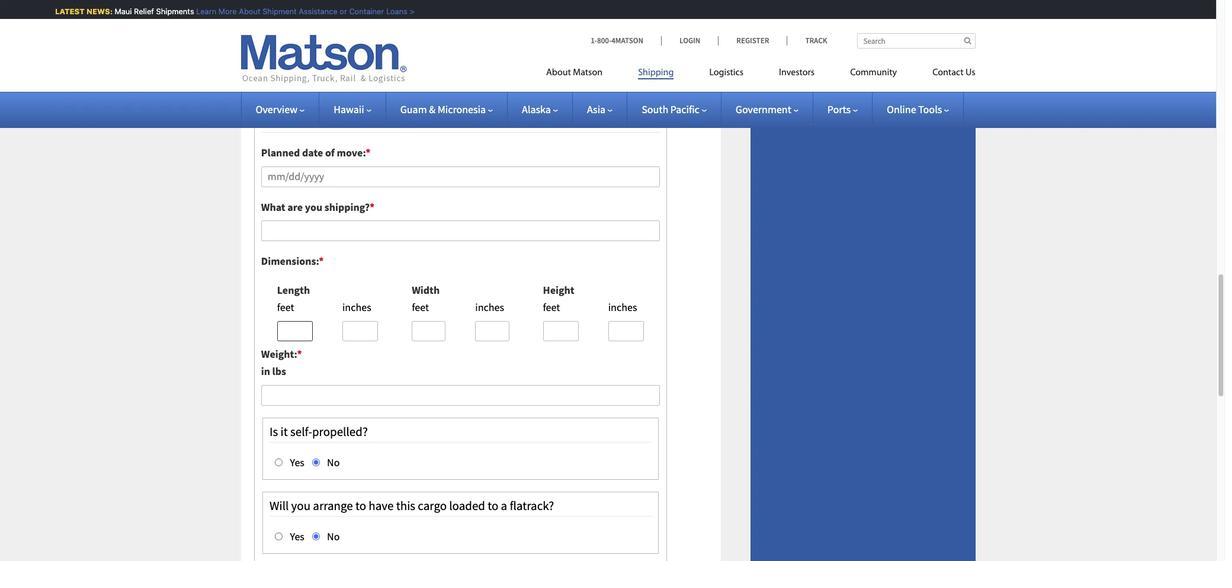Task type: describe. For each thing, give the bounding box(es) containing it.
community link
[[833, 62, 915, 87]]

Height text field
[[543, 321, 579, 342]]

inches for length
[[342, 300, 371, 314]]

south
[[642, 103, 669, 116]]

* inside weight: * in lbs
[[297, 347, 302, 361]]

alaska link
[[522, 103, 558, 116]]

learn more about shipment assistance or container loans > link
[[192, 7, 410, 16]]

number:
[[280, 43, 321, 57]]

inches for width
[[475, 300, 504, 314]]

about inside top menu navigation
[[546, 68, 571, 78]]

fax
[[261, 43, 277, 57]]

1 vertical spatial you
[[291, 498, 311, 514]]

hawaii link
[[334, 103, 371, 116]]

contact us link
[[915, 62, 976, 87]]

guam & micronesia
[[400, 103, 486, 116]]

is it self-propelled?
[[270, 424, 368, 440]]

shipment
[[258, 7, 293, 16]]

weight: * in lbs
[[261, 347, 302, 378]]

more
[[214, 7, 233, 16]]

are
[[288, 200, 303, 214]]

learn
[[192, 7, 212, 16]]

south pacific link
[[642, 103, 707, 116]]

1-
[[591, 36, 597, 46]]

ports link
[[828, 103, 858, 116]]

&
[[429, 103, 436, 116]]

1 to from the left
[[355, 498, 366, 514]]

Width text field
[[412, 321, 446, 342]]

register link
[[718, 36, 787, 46]]

self-
[[290, 424, 312, 440]]

Length text field
[[277, 321, 313, 342]]

investors link
[[761, 62, 833, 87]]

1-800-4matson link
[[591, 36, 661, 46]]

will you arrange to  have this cargo loaded to a flatrack?
[[270, 498, 554, 514]]

micronesia
[[438, 103, 486, 116]]

login
[[680, 36, 701, 46]]

asia
[[587, 103, 606, 116]]

asia link
[[587, 103, 613, 116]]

search image
[[964, 37, 971, 44]]

register
[[737, 36, 769, 46]]

ports
[[828, 103, 851, 116]]

width
[[412, 283, 440, 297]]

overview
[[256, 103, 298, 116]]

loaded
[[449, 498, 485, 514]]

guam
[[400, 103, 427, 116]]

information
[[318, 114, 379, 130]]

date
[[302, 146, 323, 159]]

pacific
[[671, 103, 700, 116]]

what
[[261, 200, 285, 214]]

online
[[887, 103, 916, 116]]

what are you shipping? *
[[261, 200, 375, 214]]

online tools
[[887, 103, 942, 116]]

relief
[[130, 7, 150, 16]]

guam & micronesia link
[[400, 103, 493, 116]]

news:
[[82, 7, 109, 16]]

additional information
[[261, 114, 379, 130]]

tools
[[919, 103, 942, 116]]

planned date of move: *
[[261, 146, 371, 159]]

shipping link
[[620, 62, 692, 87]]

government
[[736, 103, 792, 116]]



Task type: locate. For each thing, give the bounding box(es) containing it.
online tools link
[[887, 103, 949, 116]]

shipments
[[152, 7, 190, 16]]

0 horizontal spatial feet
[[277, 300, 294, 314]]

None radio
[[275, 533, 283, 540], [312, 533, 320, 540], [275, 533, 283, 540], [312, 533, 320, 540]]

feet for length
[[277, 300, 294, 314]]

0 horizontal spatial about
[[235, 7, 256, 16]]

length
[[277, 283, 310, 297]]

None text field
[[342, 321, 378, 342], [261, 385, 660, 406], [342, 321, 378, 342], [261, 385, 660, 406]]

0 vertical spatial no
[[325, 455, 340, 469]]

None search field
[[857, 33, 976, 49]]

Search search field
[[857, 33, 976, 49]]

have
[[369, 498, 394, 514]]

container
[[345, 7, 380, 16]]

community
[[850, 68, 897, 78]]

1 vertical spatial no
[[325, 530, 340, 543]]

about right more
[[235, 7, 256, 16]]

None radio
[[275, 458, 283, 466], [312, 458, 320, 466], [275, 458, 283, 466], [312, 458, 320, 466]]

inches for height
[[608, 300, 637, 314]]

alaska
[[522, 103, 551, 116]]

arrange
[[313, 498, 353, 514]]

logistics link
[[692, 62, 761, 87]]

contact
[[933, 68, 964, 78]]

login link
[[661, 36, 718, 46]]

None email field
[[261, 10, 660, 30]]

in
[[261, 364, 270, 378]]

propelled?
[[312, 424, 368, 440]]

feet for width
[[412, 300, 429, 314]]

to left have
[[355, 498, 366, 514]]

lbs
[[272, 364, 286, 378]]

is
[[270, 424, 278, 440]]

maui
[[110, 7, 128, 16]]

feet down width
[[412, 300, 429, 314]]

2 yes from the top
[[288, 530, 305, 543]]

south pacific
[[642, 103, 700, 116]]

feet for height
[[543, 300, 560, 314]]

no for arrange
[[325, 530, 340, 543]]

feet
[[277, 300, 294, 314], [412, 300, 429, 314], [543, 300, 560, 314]]

of
[[325, 146, 335, 159]]

about matson link
[[546, 62, 620, 87]]

assistance
[[295, 7, 333, 16]]

0 vertical spatial yes
[[288, 455, 305, 469]]

track
[[806, 36, 828, 46]]

feet down height
[[543, 300, 560, 314]]

it
[[281, 424, 288, 440]]

shipping?
[[325, 200, 370, 214]]

yes down self- at the left of the page
[[288, 455, 305, 469]]

1 inches from the left
[[342, 300, 371, 314]]

blue matson logo with ocean, shipping, truck, rail and logistics written beneath it. image
[[241, 35, 407, 84]]

latest
[[51, 7, 80, 16]]

loans
[[382, 7, 403, 16]]

3 inches from the left
[[608, 300, 637, 314]]

cargo
[[418, 498, 447, 514]]

flatrack?
[[510, 498, 554, 514]]

to
[[355, 498, 366, 514], [488, 498, 499, 514]]

yes
[[288, 455, 305, 469], [288, 530, 305, 543]]

us
[[966, 68, 976, 78]]

planned
[[261, 146, 300, 159]]

no down the propelled? on the left of the page
[[325, 455, 340, 469]]

mm/dd/yyyy text field
[[261, 166, 660, 187]]

fax number: *
[[261, 43, 326, 57]]

None text field
[[261, 221, 660, 241], [475, 321, 509, 342], [608, 321, 644, 342], [261, 221, 660, 241], [475, 321, 509, 342], [608, 321, 644, 342]]

about
[[235, 7, 256, 16], [546, 68, 571, 78]]

dimensions: *
[[261, 254, 324, 268]]

top menu navigation
[[546, 62, 976, 87]]

will
[[270, 498, 289, 514]]

yes for it
[[288, 455, 305, 469]]

you right will
[[291, 498, 311, 514]]

a
[[501, 498, 507, 514]]

yes down will
[[288, 530, 305, 543]]

800-
[[597, 36, 612, 46]]

matson
[[573, 68, 603, 78]]

2 to from the left
[[488, 498, 499, 514]]

None telephone field
[[261, 59, 660, 80]]

2 inches from the left
[[475, 300, 504, 314]]

investors
[[779, 68, 815, 78]]

0 horizontal spatial to
[[355, 498, 366, 514]]

yes for you
[[288, 530, 305, 543]]

feet down length
[[277, 300, 294, 314]]

1 horizontal spatial about
[[546, 68, 571, 78]]

this
[[396, 498, 415, 514]]

2 horizontal spatial feet
[[543, 300, 560, 314]]

shipping
[[638, 68, 674, 78]]

or
[[336, 7, 343, 16]]

track link
[[787, 36, 828, 46]]

1 vertical spatial yes
[[288, 530, 305, 543]]

0 horizontal spatial inches
[[342, 300, 371, 314]]

height
[[543, 283, 575, 297]]

2 no from the top
[[325, 530, 340, 543]]

contact us
[[933, 68, 976, 78]]

latest news: maui relief shipments learn more about shipment assistance or container loans >
[[51, 7, 410, 16]]

1 horizontal spatial to
[[488, 498, 499, 514]]

1 no from the top
[[325, 455, 340, 469]]

1 horizontal spatial feet
[[412, 300, 429, 314]]

additional
[[261, 114, 315, 130]]

no for self-
[[325, 455, 340, 469]]

1-800-4matson
[[591, 36, 644, 46]]

you
[[305, 200, 322, 214], [291, 498, 311, 514]]

government link
[[736, 103, 799, 116]]

dimensions:
[[261, 254, 319, 268]]

about matson
[[546, 68, 603, 78]]

0 vertical spatial you
[[305, 200, 322, 214]]

1 vertical spatial about
[[546, 68, 571, 78]]

0 vertical spatial about
[[235, 7, 256, 16]]

weight:
[[261, 347, 297, 361]]

*
[[321, 43, 326, 57], [366, 146, 371, 159], [370, 200, 375, 214], [319, 254, 324, 268], [297, 347, 302, 361]]

logistics
[[710, 68, 744, 78]]

overview link
[[256, 103, 305, 116]]

3 feet from the left
[[543, 300, 560, 314]]

1 feet from the left
[[277, 300, 294, 314]]

inches
[[342, 300, 371, 314], [475, 300, 504, 314], [608, 300, 637, 314]]

about left matson
[[546, 68, 571, 78]]

to left the 'a'
[[488, 498, 499, 514]]

>
[[406, 7, 410, 16]]

you right are
[[305, 200, 322, 214]]

2 horizontal spatial inches
[[608, 300, 637, 314]]

1 horizontal spatial inches
[[475, 300, 504, 314]]

hawaii
[[334, 103, 364, 116]]

2 feet from the left
[[412, 300, 429, 314]]

1 yes from the top
[[288, 455, 305, 469]]

no
[[325, 455, 340, 469], [325, 530, 340, 543]]

move:
[[337, 146, 366, 159]]

no down arrange
[[325, 530, 340, 543]]



Task type: vqa. For each thing, say whether or not it's contained in the screenshot.
offices
no



